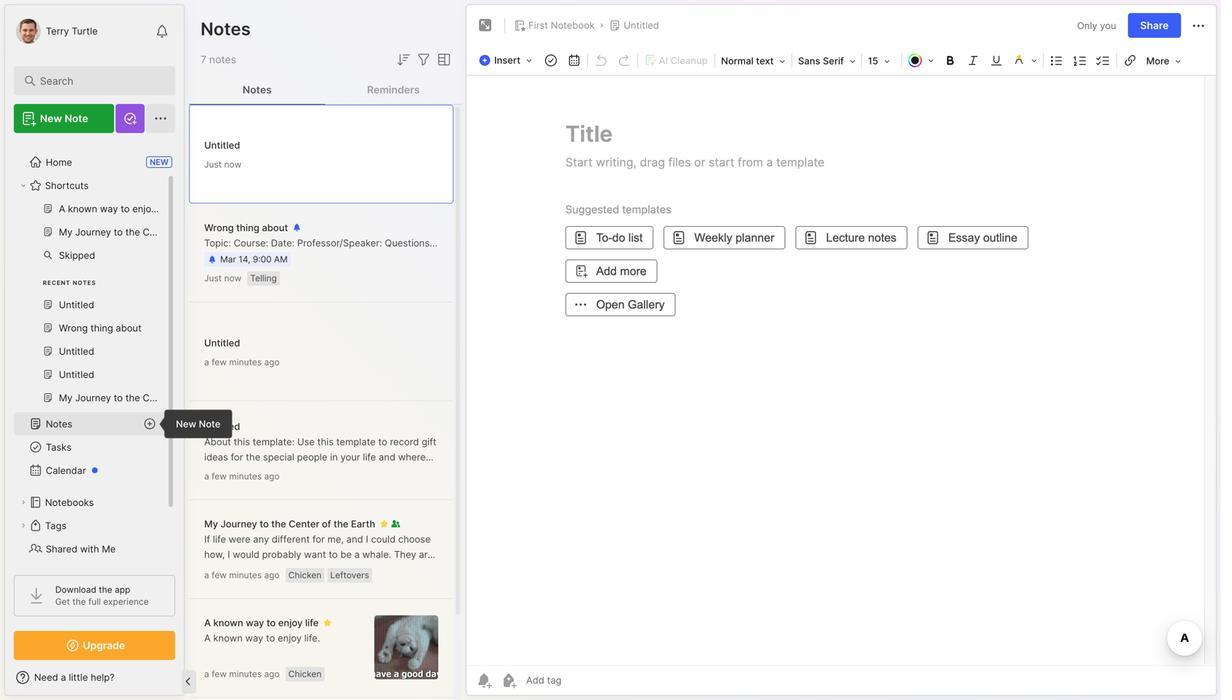 Task type: vqa. For each thing, say whether or not it's contained in the screenshot.
the topmost meeting
no



Task type: describe. For each thing, give the bounding box(es) containing it.
turtle
[[72, 25, 98, 37]]

recent
[[43, 279, 71, 286]]

masters
[[355, 564, 391, 575]]

14,
[[239, 254, 250, 265]]

note inside tooltip
[[199, 418, 221, 430]]

3 few from the top
[[212, 570, 227, 581]]

bulleted list image
[[1047, 50, 1067, 71]]

need
[[34, 672, 58, 683]]

download the app get the full experience
[[55, 585, 149, 607]]

about
[[204, 436, 231, 447]]

notebooks link
[[14, 491, 166, 514]]

1 just now from the top
[[204, 159, 242, 170]]

use
[[297, 436, 315, 447]]

known for a known way to enjoy life
[[213, 617, 243, 628]]

d...
[[226, 579, 239, 591]]

Search text field
[[40, 74, 156, 88]]

experience
[[103, 596, 149, 607]]

1 few from the top
[[212, 357, 227, 367]]

Add tag field
[[525, 674, 634, 687]]

the down 'people'
[[314, 467, 328, 478]]

new inside tooltip
[[176, 418, 196, 430]]

the up full
[[99, 585, 112, 595]]

2 now from the top
[[224, 273, 242, 284]]

telling
[[250, 273, 277, 284]]

right.
[[363, 467, 386, 478]]

notebooks
[[45, 497, 94, 508]]

expand notebooks image
[[19, 498, 28, 507]]

need a little help?
[[34, 672, 115, 683]]

2 few from the top
[[212, 471, 227, 482]]

shared with me
[[46, 543, 116, 555]]

share
[[1140, 19, 1169, 32]]

date:
[[271, 237, 295, 249]]

new inside main element
[[40, 112, 62, 125]]

shortcuts
[[45, 180, 89, 191]]

first
[[529, 20, 548, 31]]

you inside about this template: use this template to record gift ideas for the special people in your life and where you can buy them when the time is right. this template...
[[204, 467, 220, 478]]

the inside "if life were any different for me, and i could choose how, i would probably want to be a whale. they are the largest mammal on earth and masters of their vast d..."
[[204, 564, 219, 575]]

life inside "if life were any different for me, and i could choose how, i would probably want to be a whale. they are the largest mammal on earth and masters of their vast d..."
[[213, 534, 226, 545]]

2 just now from the top
[[204, 273, 242, 284]]

and inside about this template: use this template to record gift ideas for the special people in your life and where you can buy them when the time is right. this template...
[[379, 451, 396, 463]]

a inside field
[[61, 672, 66, 683]]

sans serif
[[798, 55, 844, 67]]

new note tooltip
[[154, 410, 232, 438]]

a down the how,
[[204, 570, 209, 581]]

their
[[405, 564, 425, 575]]

notebook
[[551, 20, 595, 31]]

template...
[[204, 482, 251, 493]]

sans
[[798, 55, 821, 67]]

9:00
[[253, 254, 272, 265]]

Note Editor text field
[[467, 75, 1216, 665]]

Font size field
[[864, 51, 900, 71]]

tags button
[[14, 514, 166, 537]]

more
[[1147, 55, 1170, 67]]

normal
[[721, 55, 754, 67]]

center
[[289, 518, 320, 530]]

me,
[[328, 534, 344, 545]]

1 horizontal spatial earth
[[351, 518, 375, 530]]

4 minutes from the top
[[229, 669, 262, 679]]

italic image
[[963, 50, 984, 71]]

1 vertical spatial and
[[347, 534, 363, 545]]

recent notes group
[[14, 197, 166, 418]]

download
[[55, 585, 96, 595]]

note window element
[[466, 4, 1217, 699]]

the
[[583, 237, 600, 249]]

new
[[150, 157, 169, 167]]

insert
[[494, 55, 521, 66]]

mermaid
[[662, 237, 701, 249]]

topic:
[[204, 237, 231, 249]]

expand tags image
[[19, 521, 28, 530]]

Add filters field
[[415, 51, 433, 68]]

tasks
[[46, 441, 72, 453]]

expand note image
[[477, 17, 494, 34]]

only you
[[1077, 20, 1116, 31]]

little
[[69, 672, 88, 683]]

notes inside group
[[73, 279, 96, 286]]

my journey to the center of the earth
[[204, 518, 375, 530]]

3 minutes from the top
[[229, 570, 262, 581]]

way for life
[[246, 617, 264, 628]]

a right the click to collapse image
[[204, 669, 209, 679]]

notes
[[209, 53, 236, 66]]

1 ago from the top
[[264, 357, 280, 367]]

only
[[1077, 20, 1098, 31]]

add filters image
[[415, 51, 433, 68]]

if life were any different for me, and i could choose how, i would probably want to be a whale. they are the largest mammal on earth and masters of their vast d...
[[204, 534, 433, 591]]

different
[[272, 534, 310, 545]]

Account field
[[14, 17, 98, 46]]

shortcuts button
[[14, 174, 166, 197]]

1 now from the top
[[224, 159, 242, 170]]

least
[[603, 237, 625, 249]]

people
[[297, 451, 327, 463]]

a down ideas
[[204, 471, 209, 482]]

Highlight field
[[1008, 50, 1042, 71]]

Font color field
[[904, 50, 939, 71]]

WHAT'S NEW field
[[5, 666, 184, 689]]

mammal
[[255, 564, 292, 575]]

life inside about this template: use this template to record gift ideas for the special people in your life and where you can buy them when the time is right. this template...
[[363, 451, 376, 463]]

tree inside main element
[[5, 142, 184, 593]]

0 vertical spatial about
[[262, 222, 288, 233]]

you inside note window element
[[1100, 20, 1116, 31]]

on
[[295, 564, 306, 575]]

normal text
[[721, 55, 774, 67]]

chicken for enjoy
[[288, 669, 322, 679]]

share button
[[1128, 13, 1181, 38]]

largest
[[222, 564, 252, 575]]

2 ago from the top
[[264, 471, 280, 482]]

am
[[274, 254, 288, 265]]

thing
[[236, 222, 259, 233]]

recent notes
[[43, 279, 96, 286]]

a for a known way to enjoy life
[[204, 617, 211, 628]]

2 minutes from the top
[[229, 471, 262, 482]]

when
[[287, 467, 311, 478]]

Insert field
[[475, 50, 540, 71]]

1 this from the left
[[234, 436, 250, 447]]

tasks button
[[14, 435, 166, 459]]

underline image
[[987, 50, 1007, 71]]

0 horizontal spatial i
[[228, 549, 230, 560]]

to down a known way to enjoy life
[[266, 632, 275, 644]]

the down download
[[72, 596, 86, 607]]

time
[[331, 467, 350, 478]]

15
[[868, 55, 878, 67]]

summary
[[703, 237, 746, 249]]

calendar event image
[[564, 50, 585, 71]]

me
[[102, 543, 116, 555]]

journey
[[221, 518, 257, 530]]

template:
[[253, 436, 295, 447]]

the right "was"
[[508, 237, 523, 249]]

they
[[394, 549, 416, 560]]

your
[[341, 451, 360, 463]]

2 vertical spatial and
[[335, 564, 352, 575]]



Task type: locate. For each thing, give the bounding box(es) containing it.
4 a few minutes ago from the top
[[204, 669, 280, 679]]

1 horizontal spatial new
[[176, 418, 196, 430]]

way up a known way to enjoy life.
[[246, 617, 264, 628]]

of inside "if life were any different for me, and i could choose how, i would probably want to be a whale. they are the largest mammal on earth and masters of their vast d..."
[[393, 564, 402, 575]]

notes inside button
[[243, 84, 272, 96]]

whale.
[[362, 549, 391, 560]]

1 a from the top
[[204, 617, 211, 628]]

just down the mar
[[204, 273, 222, 284]]

choose
[[398, 534, 431, 545]]

thumbnail image
[[374, 615, 438, 679]]

i left could
[[366, 534, 368, 545]]

2 this from the left
[[317, 436, 334, 447]]

1 horizontal spatial i
[[366, 534, 368, 545]]

new note
[[40, 112, 88, 125], [176, 418, 221, 430]]

1 a few minutes ago from the top
[[204, 357, 280, 367]]

2 vertical spatial life
[[305, 617, 319, 628]]

leftovers
[[330, 570, 369, 581]]

my
[[204, 518, 218, 530]]

text
[[756, 55, 774, 67]]

ideas
[[204, 451, 228, 463]]

be
[[340, 549, 352, 560]]

the up different
[[271, 518, 286, 530]]

3 ago from the top
[[264, 570, 280, 581]]

about up date:
[[262, 222, 288, 233]]

1 vertical spatial chicken
[[288, 669, 322, 679]]

1 vertical spatial new
[[176, 418, 196, 430]]

0 horizontal spatial of
[[322, 518, 331, 530]]

to left be
[[329, 549, 338, 560]]

0 horizontal spatial earth
[[309, 564, 333, 575]]

app
[[115, 585, 130, 595]]

the up me,
[[334, 518, 349, 530]]

1 vertical spatial just now
[[204, 273, 242, 284]]

and up this
[[379, 451, 396, 463]]

the up vast
[[204, 564, 219, 575]]

0 vertical spatial known
[[213, 617, 243, 628]]

serif
[[823, 55, 844, 67]]

buy
[[242, 467, 259, 478]]

few up template...
[[212, 471, 227, 482]]

how,
[[204, 549, 225, 560]]

1 horizontal spatial about
[[555, 237, 581, 249]]

a
[[204, 357, 209, 367], [204, 471, 209, 482], [354, 549, 360, 560], [204, 570, 209, 581], [204, 669, 209, 679], [61, 672, 66, 683]]

i right the how,
[[228, 549, 230, 560]]

with
[[80, 543, 99, 555]]

1 vertical spatial note
[[199, 418, 221, 430]]

and up be
[[347, 534, 363, 545]]

about left the
[[555, 237, 581, 249]]

are
[[419, 549, 433, 560]]

0 vertical spatial enjoy
[[278, 617, 303, 628]]

add a reminder image
[[475, 672, 493, 689]]

way for life.
[[245, 632, 263, 644]]

1 vertical spatial life
[[213, 534, 226, 545]]

0 horizontal spatial about
[[262, 222, 288, 233]]

0 horizontal spatial for
[[231, 451, 243, 463]]

few down the how,
[[212, 570, 227, 581]]

earth inside "if life were any different for me, and i could choose how, i would probably want to be a whale. they are the largest mammal on earth and masters of their vast d..."
[[309, 564, 333, 575]]

note down search text box
[[65, 112, 88, 125]]

untitled button
[[606, 15, 662, 36]]

calendar
[[46, 465, 86, 476]]

a few minutes ago
[[204, 357, 280, 367], [204, 471, 280, 482], [204, 570, 280, 581], [204, 669, 280, 679]]

known up a known way to enjoy life.
[[213, 617, 243, 628]]

this
[[389, 467, 408, 478]]

more actions image
[[1190, 17, 1208, 35]]

new note inside "new note" tooltip
[[176, 418, 221, 430]]

a inside "if life were any different for me, and i could choose how, i would probably want to be a whale. they are the largest mammal on earth and masters of their vast d..."
[[354, 549, 360, 560]]

note up 'about'
[[199, 418, 221, 430]]

More field
[[1142, 51, 1186, 71]]

full
[[88, 596, 101, 607]]

about
[[262, 222, 288, 233], [555, 237, 581, 249]]

7
[[201, 53, 206, 66]]

get
[[55, 596, 70, 607]]

earth down want
[[309, 564, 333, 575]]

1 chicken from the top
[[288, 570, 322, 581]]

numbered list image
[[1070, 50, 1091, 71]]

0 horizontal spatial note
[[65, 112, 88, 125]]

0 vertical spatial i
[[366, 534, 368, 545]]

of up me,
[[322, 518, 331, 530]]

untitled inside button
[[624, 20, 659, 31]]

life right if
[[213, 534, 226, 545]]

0 horizontal spatial life
[[213, 534, 226, 545]]

just now up wrong
[[204, 159, 242, 170]]

add tag image
[[500, 672, 518, 689]]

0 vertical spatial a
[[204, 617, 211, 628]]

none search field inside main element
[[40, 72, 156, 89]]

1 vertical spatial a
[[204, 632, 211, 644]]

for up can
[[231, 451, 243, 463]]

this
[[234, 436, 250, 447], [317, 436, 334, 447]]

special
[[263, 451, 294, 463]]

0 vertical spatial new
[[40, 112, 62, 125]]

0 vertical spatial for
[[231, 451, 243, 463]]

a
[[204, 617, 211, 628], [204, 632, 211, 644]]

1 vertical spatial earth
[[309, 564, 333, 575]]

1 vertical spatial of
[[393, 564, 402, 575]]

View options field
[[433, 51, 453, 68]]

1 horizontal spatial of
[[393, 564, 402, 575]]

task image
[[541, 50, 561, 71]]

just
[[204, 159, 222, 170], [204, 273, 222, 284]]

note inside main element
[[65, 112, 88, 125]]

for inside about this template: use this template to record gift ideas for the special people in your life and where you can buy them when the time is right. this template...
[[231, 451, 243, 463]]

can
[[223, 467, 239, 478]]

a up "new note" tooltip
[[204, 357, 209, 367]]

Font family field
[[794, 51, 860, 71]]

tags
[[45, 520, 66, 531]]

note
[[65, 112, 88, 125], [199, 418, 221, 430]]

new
[[40, 112, 62, 125], [176, 418, 196, 430]]

minutes
[[229, 357, 262, 367], [229, 471, 262, 482], [229, 570, 262, 581], [229, 669, 262, 679]]

1 vertical spatial about
[[555, 237, 581, 249]]

0 vertical spatial now
[[224, 159, 242, 170]]

and down be
[[335, 564, 352, 575]]

movie
[[526, 237, 552, 249]]

you down ideas
[[204, 467, 220, 478]]

2 chicken from the top
[[288, 669, 322, 679]]

this up in
[[317, 436, 334, 447]]

a right be
[[354, 549, 360, 560]]

new note inside main element
[[40, 112, 88, 125]]

1 known from the top
[[213, 617, 243, 628]]

1 horizontal spatial for
[[313, 534, 325, 545]]

0 vertical spatial of
[[322, 518, 331, 530]]

1 vertical spatial you
[[204, 467, 220, 478]]

to inside "if life were any different for me, and i could choose how, i would probably want to be a whale. they are the largest mammal on earth and masters of their vast d..."
[[329, 549, 338, 560]]

More actions field
[[1190, 16, 1208, 35]]

2 known from the top
[[213, 632, 243, 644]]

help?
[[91, 672, 115, 683]]

0 vertical spatial and
[[379, 451, 396, 463]]

known for a known way to enjoy life.
[[213, 632, 243, 644]]

1 horizontal spatial note
[[199, 418, 221, 430]]

checklist image
[[1093, 50, 1114, 71]]

professor/speaker:
[[297, 237, 382, 249]]

new note up 'about'
[[176, 418, 221, 430]]

0 horizontal spatial this
[[234, 436, 250, 447]]

way down a known way to enjoy life
[[245, 632, 263, 644]]

notes link
[[14, 412, 166, 435]]

0 vertical spatial way
[[246, 617, 264, 628]]

earth
[[351, 518, 375, 530], [309, 564, 333, 575]]

questions
[[385, 237, 430, 249]]

0 vertical spatial just now
[[204, 159, 242, 170]]

insert link image
[[1120, 50, 1141, 71]]

0 horizontal spatial new
[[40, 112, 62, 125]]

wrong thing about
[[204, 222, 288, 233]]

main element
[[0, 0, 189, 700]]

chicken for different
[[288, 570, 322, 581]]

chicken
[[288, 570, 322, 581], [288, 669, 322, 679]]

Heading level field
[[717, 51, 790, 71]]

chicken down life.
[[288, 669, 322, 679]]

0 vertical spatial life
[[363, 451, 376, 463]]

just now
[[204, 159, 242, 170], [204, 273, 242, 284]]

the up the "buy"
[[246, 451, 260, 463]]

just now down the mar
[[204, 273, 242, 284]]

were
[[229, 534, 251, 545]]

enjoy left life.
[[278, 632, 302, 644]]

1 horizontal spatial new note
[[176, 418, 221, 430]]

new note up home
[[40, 112, 88, 125]]

life
[[363, 451, 376, 463], [213, 534, 226, 545], [305, 617, 319, 628]]

1 vertical spatial way
[[245, 632, 263, 644]]

known down a known way to enjoy life
[[213, 632, 243, 644]]

you right only on the right of the page
[[1100, 20, 1116, 31]]

of down they
[[393, 564, 402, 575]]

about this template: use this template to record gift ideas for the special people in your life and where you can buy them when the time is right. this template...
[[204, 436, 437, 493]]

1 enjoy from the top
[[278, 617, 303, 628]]

1 vertical spatial for
[[313, 534, 325, 545]]

earth up could
[[351, 518, 375, 530]]

mar 14, 9:00 am
[[220, 254, 288, 265]]

ago
[[264, 357, 280, 367], [264, 471, 280, 482], [264, 570, 280, 581], [264, 669, 280, 679]]

life up life.
[[305, 617, 319, 628]]

any
[[253, 534, 269, 545]]

if
[[204, 534, 210, 545]]

1 vertical spatial i
[[228, 549, 230, 560]]

tree containing home
[[5, 142, 184, 593]]

reminders
[[367, 84, 420, 96]]

0 vertical spatial new note
[[40, 112, 88, 125]]

tab list containing notes
[[189, 76, 462, 105]]

a known way to enjoy life.
[[204, 632, 320, 644]]

0 vertical spatial earth
[[351, 518, 375, 530]]

to up 'any'
[[260, 518, 269, 530]]

1 horizontal spatial you
[[1100, 20, 1116, 31]]

0 vertical spatial note
[[65, 112, 88, 125]]

bold image
[[940, 50, 960, 71]]

tab list
[[189, 76, 462, 105]]

4 ago from the top
[[264, 669, 280, 679]]

few up "new note" tooltip
[[212, 357, 227, 367]]

the
[[508, 237, 523, 249], [246, 451, 260, 463], [314, 467, 328, 478], [271, 518, 286, 530], [334, 518, 349, 530], [204, 564, 219, 575], [99, 585, 112, 595], [72, 596, 86, 607]]

course:
[[234, 237, 268, 249]]

None search field
[[40, 72, 156, 89]]

enjoy for life
[[278, 617, 303, 628]]

a for a known way to enjoy life.
[[204, 632, 211, 644]]

3 a few minutes ago from the top
[[204, 570, 280, 581]]

Sort options field
[[395, 51, 412, 68]]

1 vertical spatial known
[[213, 632, 243, 644]]

terry turtle
[[46, 25, 98, 37]]

now down the mar
[[224, 273, 242, 284]]

1 just from the top
[[204, 159, 222, 170]]

just right new
[[204, 159, 222, 170]]

upgrade button
[[14, 631, 175, 660]]

to up a known way to enjoy life.
[[267, 617, 276, 628]]

where
[[398, 451, 426, 463]]

2 a from the top
[[204, 632, 211, 644]]

4 few from the top
[[212, 669, 227, 679]]

0 horizontal spatial you
[[204, 467, 220, 478]]

enjoy up a known way to enjoy life.
[[278, 617, 303, 628]]

now
[[224, 159, 242, 170], [224, 273, 242, 284]]

few right the click to collapse image
[[212, 669, 227, 679]]

was
[[488, 237, 506, 249]]

calendar button
[[14, 459, 166, 482]]

a left 'little'
[[61, 672, 66, 683]]

would
[[233, 549, 260, 560]]

i
[[366, 534, 368, 545], [228, 549, 230, 560]]

2 enjoy from the top
[[278, 632, 302, 644]]

now up wrong thing about on the top left of page
[[224, 159, 242, 170]]

1 vertical spatial enjoy
[[278, 632, 302, 644]]

1 vertical spatial just
[[204, 273, 222, 284]]

0 horizontal spatial new note
[[40, 112, 88, 125]]

0 vertical spatial you
[[1100, 20, 1116, 31]]

0 vertical spatial just
[[204, 159, 222, 170]]

2 a few minutes ago from the top
[[204, 471, 280, 482]]

1 vertical spatial now
[[224, 273, 242, 284]]

1 vertical spatial new note
[[176, 418, 221, 430]]

topic: course: date: professor/speaker: questions notes what was the movie about the least viewed mermaid summary
[[204, 237, 746, 249]]

1 horizontal spatial this
[[317, 436, 334, 447]]

life up the right.
[[363, 451, 376, 463]]

shared with me link
[[14, 537, 166, 561]]

vast
[[204, 579, 223, 591]]

click to collapse image
[[184, 673, 194, 691]]

to left record
[[378, 436, 387, 447]]

probably
[[262, 549, 301, 560]]

for up want
[[313, 534, 325, 545]]

0 vertical spatial chicken
[[288, 570, 322, 581]]

1 horizontal spatial life
[[305, 617, 319, 628]]

tree
[[5, 142, 184, 593]]

them
[[261, 467, 284, 478]]

viewed
[[627, 237, 659, 249]]

wrong
[[204, 222, 234, 233]]

1 minutes from the top
[[229, 357, 262, 367]]

mar
[[220, 254, 236, 265]]

chicken down want
[[288, 570, 322, 581]]

2 just from the top
[[204, 273, 222, 284]]

2 horizontal spatial life
[[363, 451, 376, 463]]

this right 'about'
[[234, 436, 250, 447]]

for inside "if life were any different for me, and i could choose how, i would probably want to be a whale. they are the largest mammal on earth and masters of their vast d..."
[[313, 534, 325, 545]]

to inside about this template: use this template to record gift ideas for the special people in your life and where you can buy them when the time is right. this template...
[[378, 436, 387, 447]]

could
[[371, 534, 396, 545]]

enjoy for life.
[[278, 632, 302, 644]]



